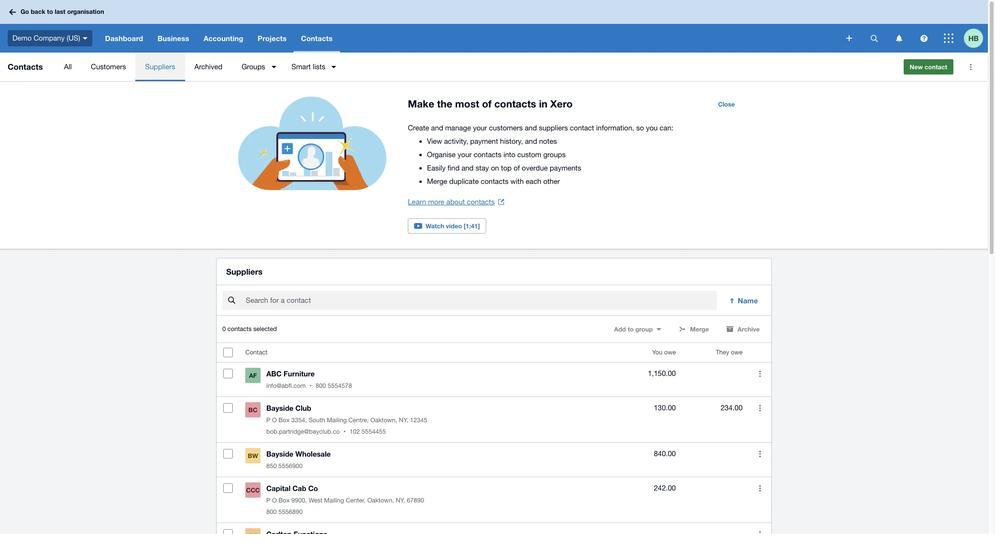 Task type: locate. For each thing, give the bounding box(es) containing it.
accounting
[[204, 34, 243, 43]]

svg image right (us)
[[83, 37, 87, 40]]

0 horizontal spatial merge
[[427, 177, 447, 186]]

smart
[[292, 63, 311, 71]]

• down furniture
[[310, 383, 312, 390]]

0 vertical spatial contact
[[925, 63, 947, 71]]

customers
[[489, 124, 523, 132]]

bayside up 3354, in the bottom of the page
[[266, 404, 293, 413]]

2 o from the top
[[272, 498, 277, 505]]

payment
[[470, 137, 498, 145]]

and
[[431, 124, 443, 132], [525, 124, 537, 132], [525, 137, 537, 145], [462, 164, 474, 172]]

contacts
[[301, 34, 333, 43], [8, 62, 43, 72]]

ny, left 67890
[[396, 498, 405, 505]]

0 vertical spatial box
[[279, 417, 290, 424]]

0 horizontal spatial contacts
[[8, 62, 43, 72]]

other
[[543, 177, 560, 186]]

p left 3354, in the bottom of the page
[[266, 417, 270, 424]]

top
[[501, 164, 512, 172]]

bayside wholesale 850 5556900
[[266, 450, 331, 470]]

svg image
[[871, 35, 878, 42], [896, 35, 902, 42], [847, 35, 852, 41]]

about
[[447, 198, 465, 206]]

2 more row options image from the top
[[750, 525, 770, 535]]

o down capital
[[272, 498, 277, 505]]

banner containing hb
[[0, 0, 988, 53]]

dashboard
[[105, 34, 143, 43]]

payments
[[550, 164, 581, 172]]

bayside up "850"
[[266, 450, 293, 459]]

0 vertical spatial more row options image
[[750, 445, 770, 464]]

0 vertical spatial of
[[482, 98, 492, 110]]

2 bayside from the top
[[266, 450, 293, 459]]

1 box from the top
[[279, 417, 290, 424]]

p
[[266, 417, 270, 424], [266, 498, 270, 505]]

1 horizontal spatial to
[[628, 326, 634, 333]]

o left 3354, in the bottom of the page
[[272, 417, 277, 424]]

0 horizontal spatial to
[[47, 8, 53, 15]]

video
[[446, 222, 462, 230]]

1 vertical spatial box
[[279, 498, 290, 505]]

0 vertical spatial mailing
[[327, 417, 347, 424]]

0 horizontal spatial 800
[[266, 509, 277, 516]]

1 vertical spatial •
[[344, 429, 346, 436]]

1 vertical spatial 800
[[266, 509, 277, 516]]

1 vertical spatial oaktown,
[[367, 498, 394, 505]]

more row options image
[[750, 445, 770, 464], [750, 525, 770, 535]]

svg image
[[9, 9, 16, 15], [944, 33, 954, 43], [920, 35, 928, 42], [83, 37, 87, 40]]

owe for they owe
[[731, 349, 743, 356]]

0 horizontal spatial contact
[[570, 124, 594, 132]]

0 vertical spatial oaktown,
[[371, 417, 397, 424]]

• inside bayside club p o box 3354, south mailing centre, oaktown, ny, 12345 bob.partridge@bayclub.co • 102 5554455
[[344, 429, 346, 436]]

3 more row options image from the top
[[750, 479, 770, 498]]

1 vertical spatial ny,
[[396, 498, 405, 505]]

1 p from the top
[[266, 417, 270, 424]]

business
[[158, 34, 189, 43]]

demo
[[12, 34, 32, 42]]

1 horizontal spatial merge
[[690, 326, 709, 333]]

so
[[636, 124, 644, 132]]

1 vertical spatial to
[[628, 326, 634, 333]]

ny, left 12345
[[399, 417, 408, 424]]

actions menu image
[[961, 57, 980, 77]]

contact right new
[[925, 63, 947, 71]]

of right top
[[514, 164, 520, 172]]

1 vertical spatial of
[[514, 164, 520, 172]]

2 box from the top
[[279, 498, 290, 505]]

•
[[310, 383, 312, 390], [344, 429, 346, 436]]

mailing
[[327, 417, 347, 424], [324, 498, 344, 505]]

most
[[455, 98, 479, 110]]

• left 102
[[344, 429, 346, 436]]

0
[[222, 326, 226, 333]]

bw
[[248, 453, 258, 460]]

ny, inside bayside club p o box 3354, south mailing centre, oaktown, ny, 12345 bob.partridge@bayclub.co • 102 5554455
[[399, 417, 408, 424]]

contacts inside learn more about contacts "link"
[[467, 198, 495, 206]]

merge for merge duplicate contacts with each other
[[427, 177, 447, 186]]

box inside bayside club p o box 3354, south mailing centre, oaktown, ny, 12345 bob.partridge@bayclub.co • 102 5554455
[[279, 417, 290, 424]]

mailing right south
[[327, 417, 347, 424]]

merge
[[427, 177, 447, 186], [690, 326, 709, 333]]

1 horizontal spatial contacts
[[301, 34, 333, 43]]

1 horizontal spatial suppliers
[[226, 267, 263, 277]]

0 horizontal spatial •
[[310, 383, 312, 390]]

contacts up lists
[[301, 34, 333, 43]]

bayside club p o box 3354, south mailing centre, oaktown, ny, 12345 bob.partridge@bayclub.co • 102 5554455
[[266, 404, 427, 436]]

1 vertical spatial suppliers
[[226, 267, 263, 277]]

0 horizontal spatial your
[[458, 151, 472, 159]]

name
[[738, 297, 758, 305]]

svg image left go
[[9, 9, 16, 15]]

1 horizontal spatial contact
[[925, 63, 947, 71]]

234.00 link
[[721, 403, 743, 414]]

your up payment
[[473, 124, 487, 132]]

notes
[[539, 137, 557, 145]]

1 vertical spatial p
[[266, 498, 270, 505]]

2 owe from the left
[[731, 349, 743, 356]]

merge duplicate contacts with each other
[[427, 177, 560, 186]]

o
[[272, 417, 277, 424], [272, 498, 277, 505]]

merge inside button
[[690, 326, 709, 333]]

contacts down payment
[[474, 151, 502, 159]]

to right add
[[628, 326, 634, 333]]

merge down easily
[[427, 177, 447, 186]]

oaktown, inside bayside club p o box 3354, south mailing centre, oaktown, ny, 12345 bob.partridge@bayclub.co • 102 5554455
[[371, 417, 397, 424]]

activity,
[[444, 137, 468, 145]]

2 p from the top
[[266, 498, 270, 505]]

projects
[[258, 34, 287, 43]]

merge left archive button at right bottom
[[690, 326, 709, 333]]

contacts up customers
[[494, 98, 536, 110]]

contact right suppliers
[[570, 124, 594, 132]]

1 vertical spatial more row options image
[[750, 399, 770, 418]]

suppliers
[[145, 63, 175, 71], [226, 267, 263, 277]]

1 bayside from the top
[[266, 404, 293, 413]]

suppliers menu item
[[136, 53, 185, 81]]

1 more row options image from the top
[[750, 365, 770, 384]]

0 vertical spatial 800
[[316, 383, 326, 390]]

custom
[[518, 151, 541, 159]]

2 more row options image from the top
[[750, 399, 770, 418]]

box up 5556890
[[279, 498, 290, 505]]

0 vertical spatial to
[[47, 8, 53, 15]]

learn
[[408, 198, 426, 206]]

800 left 5554578
[[316, 383, 326, 390]]

your down activity,
[[458, 151, 472, 159]]

bayside
[[266, 404, 293, 413], [266, 450, 293, 459]]

oaktown,
[[371, 417, 397, 424], [367, 498, 394, 505]]

of
[[482, 98, 492, 110], [514, 164, 520, 172]]

800 inside capital cab co p o box 9900, west mailing center, oaktown, ny, 67890 800 5556890
[[266, 509, 277, 516]]

1 horizontal spatial your
[[473, 124, 487, 132]]

contacts
[[494, 98, 536, 110], [474, 151, 502, 159], [481, 177, 509, 186], [467, 198, 495, 206], [228, 326, 252, 333]]

0 horizontal spatial owe
[[664, 349, 676, 356]]

1 o from the top
[[272, 417, 277, 424]]

close
[[718, 100, 735, 108]]

box
[[279, 417, 290, 424], [279, 498, 290, 505]]

1 vertical spatial merge
[[690, 326, 709, 333]]

0 vertical spatial merge
[[427, 177, 447, 186]]

make
[[408, 98, 434, 110]]

menu
[[54, 53, 896, 81]]

oaktown, up 5554455
[[371, 417, 397, 424]]

more row options image
[[750, 365, 770, 384], [750, 399, 770, 418], [750, 479, 770, 498]]

p down capital
[[266, 498, 270, 505]]

abc
[[266, 370, 282, 378]]

0 vertical spatial contacts
[[301, 34, 333, 43]]

1 horizontal spatial owe
[[731, 349, 743, 356]]

1 vertical spatial o
[[272, 498, 277, 505]]

your
[[473, 124, 487, 132], [458, 151, 472, 159]]

to left the last on the left top
[[47, 8, 53, 15]]

9900,
[[291, 498, 307, 505]]

banner
[[0, 0, 988, 53]]

contacts right 0
[[228, 326, 252, 333]]

mailing inside bayside club p o box 3354, south mailing centre, oaktown, ny, 12345 bob.partridge@bayclub.co • 102 5554455
[[327, 417, 347, 424]]

0 vertical spatial •
[[310, 383, 312, 390]]

1 horizontal spatial of
[[514, 164, 520, 172]]

demo company (us)
[[12, 34, 80, 42]]

more row options image for bayside club
[[750, 399, 770, 418]]

merge button
[[673, 322, 715, 337]]

watch video [1:41] button
[[408, 219, 486, 234]]

1 horizontal spatial 800
[[316, 383, 326, 390]]

1 vertical spatial contacts
[[8, 62, 43, 72]]

0 vertical spatial o
[[272, 417, 277, 424]]

owe right they on the right bottom
[[731, 349, 743, 356]]

1 vertical spatial more row options image
[[750, 525, 770, 535]]

0 vertical spatial ny,
[[399, 417, 408, 424]]

overdue
[[522, 164, 548, 172]]

all
[[64, 63, 72, 71]]

of right most
[[482, 98, 492, 110]]

0 vertical spatial p
[[266, 417, 270, 424]]

0 vertical spatial bayside
[[266, 404, 293, 413]]

demo company (us) button
[[0, 24, 98, 53]]

0 vertical spatial suppliers
[[145, 63, 175, 71]]

bayside inside bayside club p o box 3354, south mailing centre, oaktown, ny, 12345 bob.partridge@bayclub.co • 102 5554455
[[266, 404, 293, 413]]

ccc
[[246, 487, 260, 495]]

1 vertical spatial your
[[458, 151, 472, 159]]

800 left 5556890
[[266, 509, 277, 516]]

contacts down demo
[[8, 62, 43, 72]]

new contact button
[[904, 59, 954, 75]]

mailing right the west
[[324, 498, 344, 505]]

1 vertical spatial bayside
[[266, 450, 293, 459]]

800 inside abc furniture info@abfl.com • 800 5554578
[[316, 383, 326, 390]]

club
[[295, 404, 311, 413]]

owe right you
[[664, 349, 676, 356]]

back
[[31, 8, 45, 15]]

navigation
[[98, 24, 840, 53]]

box left 3354, in the bottom of the page
[[279, 417, 290, 424]]

2 horizontal spatial svg image
[[896, 35, 902, 42]]

capital cab co p o box 9900, west mailing center, oaktown, ny, 67890 800 5556890
[[266, 485, 424, 516]]

5556890
[[278, 509, 303, 516]]

840.00 link
[[654, 449, 676, 460]]

all button
[[54, 53, 81, 81]]

1 horizontal spatial •
[[344, 429, 346, 436]]

1 owe from the left
[[664, 349, 676, 356]]

furniture
[[284, 370, 315, 378]]

bayside inside bayside wholesale 850 5556900
[[266, 450, 293, 459]]

2 vertical spatial more row options image
[[750, 479, 770, 498]]

0 vertical spatial more row options image
[[750, 365, 770, 384]]

oaktown, right center,
[[367, 498, 394, 505]]

contacts down the merge duplicate contacts with each other
[[467, 198, 495, 206]]

0 horizontal spatial suppliers
[[145, 63, 175, 71]]

add to group
[[614, 326, 653, 333]]

1 vertical spatial mailing
[[324, 498, 344, 505]]

and up view
[[431, 124, 443, 132]]

archived
[[194, 63, 222, 71]]



Task type: vqa. For each thing, say whether or not it's contained in the screenshot.
242.00 on the bottom of the page
yes



Task type: describe. For each thing, give the bounding box(es) containing it.
they
[[716, 349, 729, 356]]

can:
[[660, 124, 673, 132]]

close button
[[712, 97, 741, 112]]

1 horizontal spatial svg image
[[871, 35, 878, 42]]

watch
[[426, 222, 444, 230]]

o inside capital cab co p o box 9900, west mailing center, oaktown, ny, 67890 800 5556890
[[272, 498, 277, 505]]

0 horizontal spatial of
[[482, 98, 492, 110]]

850
[[266, 463, 277, 470]]

af
[[249, 372, 257, 380]]

capital
[[266, 485, 291, 493]]

accounting button
[[196, 24, 251, 53]]

mailing inside capital cab co p o box 9900, west mailing center, oaktown, ny, 67890 800 5556890
[[324, 498, 344, 505]]

view
[[427, 137, 442, 145]]

groups button
[[232, 53, 282, 81]]

on
[[491, 164, 499, 172]]

create
[[408, 124, 429, 132]]

customers button
[[81, 53, 136, 81]]

learn more about contacts link
[[408, 196, 504, 209]]

archive
[[738, 326, 760, 333]]

more
[[428, 198, 445, 206]]

add to group button
[[608, 322, 667, 337]]

5554455
[[362, 429, 386, 436]]

you
[[646, 124, 658, 132]]

stay
[[476, 164, 489, 172]]

archived button
[[185, 53, 232, 81]]

more row options image for capital cab co
[[750, 479, 770, 498]]

wholesale
[[295, 450, 331, 459]]

learn more about contacts
[[408, 198, 495, 206]]

view activity, payment history, and notes
[[427, 137, 557, 145]]

and up custom
[[525, 137, 537, 145]]

svg image inside go back to last organisation link
[[9, 9, 16, 15]]

contacts down on
[[481, 177, 509, 186]]

102
[[350, 429, 360, 436]]

watch video [1:41]
[[426, 222, 480, 230]]

1 more row options image from the top
[[750, 445, 770, 464]]

lists
[[313, 63, 325, 71]]

duplicate
[[449, 177, 479, 186]]

navigation containing dashboard
[[98, 24, 840, 53]]

ny, inside capital cab co p o box 9900, west mailing center, oaktown, ny, 67890 800 5556890
[[396, 498, 405, 505]]

o inside bayside club p o box 3354, south mailing centre, oaktown, ny, 12345 bob.partridge@bayclub.co • 102 5554455
[[272, 417, 277, 424]]

130.00 link
[[654, 403, 676, 414]]

bob.partridge@bayclub.co
[[266, 429, 340, 436]]

merge for merge
[[690, 326, 709, 333]]

1 vertical spatial contact
[[570, 124, 594, 132]]

co
[[308, 485, 318, 493]]

name button
[[723, 291, 766, 311]]

archive button
[[721, 322, 766, 337]]

manage
[[445, 124, 471, 132]]

bayside for bayside club
[[266, 404, 293, 413]]

smart lists
[[292, 63, 325, 71]]

12345
[[410, 417, 427, 424]]

abc furniture info@abfl.com • 800 5554578
[[266, 370, 352, 390]]

new contact
[[910, 63, 947, 71]]

in
[[539, 98, 548, 110]]

west
[[309, 498, 322, 505]]

easily find and stay on top of overdue payments
[[427, 164, 581, 172]]

contacts inside dropdown button
[[301, 34, 333, 43]]

smart lists button
[[282, 53, 342, 81]]

0 vertical spatial your
[[473, 124, 487, 132]]

organise
[[427, 151, 456, 159]]

business button
[[150, 24, 196, 53]]

centre,
[[349, 417, 369, 424]]

242.00
[[654, 485, 676, 493]]

hb
[[969, 34, 979, 42]]

contact list table element
[[217, 344, 771, 535]]

suppliers inside suppliers button
[[145, 63, 175, 71]]

into
[[504, 151, 516, 159]]

67890
[[407, 498, 424, 505]]

each
[[526, 177, 541, 186]]

Search for a contact field
[[245, 292, 717, 310]]

(us)
[[67, 34, 80, 42]]

bc
[[249, 407, 257, 414]]

to inside "popup button"
[[628, 326, 634, 333]]

and up duplicate
[[462, 164, 474, 172]]

oaktown, inside capital cab co p o box 9900, west mailing center, oaktown, ny, 67890 800 5556890
[[367, 498, 394, 505]]

box inside capital cab co p o box 9900, west mailing center, oaktown, ny, 67890 800 5556890
[[279, 498, 290, 505]]

svg image left "hb"
[[944, 33, 954, 43]]

menu containing all
[[54, 53, 896, 81]]

easily
[[427, 164, 446, 172]]

840.00
[[654, 450, 676, 458]]

go back to last organisation link
[[6, 3, 110, 20]]

more row options image for abc furniture
[[750, 365, 770, 384]]

and left suppliers
[[525, 124, 537, 132]]

p inside bayside club p o box 3354, south mailing centre, oaktown, ny, 12345 bob.partridge@bayclub.co • 102 5554455
[[266, 417, 270, 424]]

• inside abc furniture info@abfl.com • 800 5554578
[[310, 383, 312, 390]]

svg image inside demo company (us) popup button
[[83, 37, 87, 40]]

they owe
[[716, 349, 743, 356]]

customers
[[91, 63, 126, 71]]

center,
[[346, 498, 366, 505]]

organisation
[[67, 8, 104, 15]]

5554578
[[328, 383, 352, 390]]

contact inside button
[[925, 63, 947, 71]]

the
[[437, 98, 452, 110]]

contacts button
[[294, 24, 340, 53]]

0 horizontal spatial svg image
[[847, 35, 852, 41]]

p inside capital cab co p o box 9900, west mailing center, oaktown, ny, 67890 800 5556890
[[266, 498, 270, 505]]

group
[[636, 326, 653, 333]]

owe for you owe
[[664, 349, 676, 356]]

3354,
[[291, 417, 307, 424]]

history,
[[500, 137, 523, 145]]

234.00
[[721, 404, 743, 412]]

last
[[55, 8, 65, 15]]

svg image up new contact button in the right top of the page
[[920, 35, 928, 42]]

dashboard link
[[98, 24, 150, 53]]

go
[[21, 8, 29, 15]]

contact
[[245, 349, 267, 356]]

bayside for bayside wholesale
[[266, 450, 293, 459]]

add
[[614, 326, 626, 333]]

1,150.00 link
[[648, 368, 676, 380]]

info@abfl.com
[[266, 383, 306, 390]]

suppliers
[[539, 124, 568, 132]]



